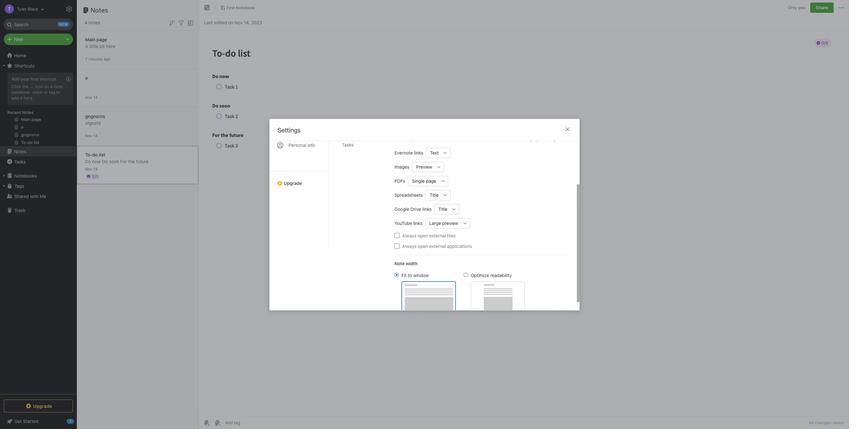 Task type: locate. For each thing, give the bounding box(es) containing it.
0 vertical spatial always
[[403, 233, 417, 238]]

0 vertical spatial external
[[430, 233, 446, 238]]

do down list
[[102, 159, 108, 164]]

do down to-
[[85, 159, 91, 164]]

1 vertical spatial notes
[[22, 110, 34, 115]]

tasks
[[342, 142, 354, 148], [14, 159, 26, 165]]

open down "always open external files"
[[418, 244, 429, 249]]

upgrade
[[284, 181, 302, 186], [33, 404, 52, 409]]

14 up gngnsrns
[[93, 95, 98, 100]]

group containing add your first shortcut
[[0, 71, 77, 149]]

upgrade for the rightmost upgrade popup button
[[284, 181, 302, 186]]

None search field
[[8, 19, 69, 30]]

spreadsheets
[[395, 192, 423, 198]]

1 vertical spatial upgrade
[[33, 404, 52, 409]]

0 horizontal spatial tasks
[[14, 159, 26, 165]]

add
[[12, 77, 19, 82]]

tree
[[0, 50, 77, 395]]

2 external from the top
[[430, 244, 446, 249]]

gngnsrns
[[85, 114, 105, 119]]

1 vertical spatial your
[[411, 137, 419, 142]]

expand note image
[[204, 4, 211, 12]]

options?
[[534, 137, 552, 142]]

0 vertical spatial open
[[418, 233, 429, 238]]

do
[[85, 159, 91, 164], [102, 159, 108, 164]]

14,
[[244, 20, 250, 25]]

2023
[[251, 20, 262, 25]]

title inside field
[[430, 192, 439, 198]]

0 vertical spatial your
[[21, 77, 29, 82]]

a
[[85, 43, 88, 49]]

nov 14
[[85, 95, 98, 100], [85, 133, 98, 138], [85, 167, 98, 172]]

title button
[[426, 190, 441, 200], [435, 204, 449, 214]]

0 horizontal spatial to
[[56, 90, 60, 95]]

optimize
[[471, 273, 490, 278]]

14
[[93, 95, 98, 100], [93, 133, 98, 138], [93, 167, 98, 172]]

title for google drive links
[[439, 207, 448, 212]]

0 vertical spatial tasks
[[342, 142, 354, 148]]

evernote
[[395, 150, 413, 156]]

1 always from the top
[[403, 233, 417, 238]]

external down "always open external files"
[[430, 244, 446, 249]]

large preview button
[[426, 218, 460, 229]]

home link
[[0, 50, 77, 61]]

14 up "0/3"
[[93, 167, 98, 172]]

option group
[[395, 272, 526, 313]]

large
[[430, 221, 441, 226]]

0 horizontal spatial the
[[22, 84, 28, 89]]

2 open from the top
[[418, 244, 429, 249]]

2 always from the top
[[403, 244, 417, 249]]

1 vertical spatial nov 14
[[85, 133, 98, 138]]

2 nov 14 from the top
[[85, 133, 98, 138]]

tab list
[[270, 79, 329, 248]]

1 vertical spatial upgrade button
[[4, 400, 73, 413]]

always
[[403, 233, 417, 238], [403, 244, 417, 249]]

nov
[[235, 20, 243, 25], [85, 95, 92, 100], [85, 133, 92, 138], [85, 167, 92, 172]]

page inside button
[[426, 178, 437, 184]]

to down note,
[[56, 90, 60, 95]]

on right edited
[[228, 20, 234, 25]]

Choose default view option for PDFs field
[[408, 176, 449, 186]]

group
[[0, 71, 77, 149]]

single page button
[[408, 176, 438, 186]]

the
[[22, 84, 28, 89], [128, 159, 135, 164]]

page inside note list element
[[97, 37, 107, 42]]

shared with me link
[[0, 191, 77, 202]]

note list element
[[77, 0, 199, 430]]

to
[[56, 90, 60, 95], [408, 273, 412, 278]]

7 minutes ago
[[85, 57, 111, 61]]

open for always open external applications
[[418, 244, 429, 249]]

sfgnsfd
[[85, 120, 101, 126]]

large preview
[[430, 221, 459, 226]]

what
[[508, 137, 518, 142]]

0 vertical spatial the
[[22, 84, 28, 89]]

Optimize readability radio
[[464, 273, 469, 277]]

external
[[430, 233, 446, 238], [430, 244, 446, 249]]

notebooks
[[14, 173, 37, 179]]

add a reminder image
[[203, 420, 211, 427]]

4
[[85, 20, 87, 25]]

google drive links
[[395, 207, 432, 212]]

on inside 'icon on a note, notebook, stack or tag to add it here.'
[[44, 84, 49, 89]]

the left ...
[[22, 84, 28, 89]]

info
[[308, 142, 316, 148]]

1 horizontal spatial do
[[102, 159, 108, 164]]

1 vertical spatial the
[[128, 159, 135, 164]]

nov 14 up gngnsrns
[[85, 95, 98, 100]]

nov 14 down sfgnsfd
[[85, 133, 98, 138]]

to right fit
[[408, 273, 412, 278]]

1 nov 14 from the top
[[85, 95, 98, 100]]

0 vertical spatial to
[[56, 90, 60, 95]]

always open external applications
[[403, 244, 473, 249]]

0 vertical spatial title button
[[426, 190, 441, 200]]

fit
[[402, 273, 407, 278]]

title for spreadsheets
[[430, 192, 439, 198]]

0 vertical spatial upgrade
[[284, 181, 302, 186]]

links right drive
[[423, 207, 432, 212]]

links
[[463, 137, 472, 142], [414, 150, 424, 156], [423, 207, 432, 212], [414, 221, 423, 226]]

single page
[[412, 178, 437, 184]]

0 vertical spatial on
[[228, 20, 234, 25]]

Search text field
[[8, 19, 69, 30]]

0 horizontal spatial upgrade
[[33, 404, 52, 409]]

0 vertical spatial upgrade button
[[270, 172, 329, 189]]

youtube
[[395, 221, 412, 226]]

google
[[395, 207, 410, 212]]

3 14 from the top
[[93, 167, 98, 172]]

links down drive
[[414, 221, 423, 226]]

0 horizontal spatial page
[[97, 37, 107, 42]]

1 open from the top
[[418, 233, 429, 238]]

1 vertical spatial 14
[[93, 133, 98, 138]]

last
[[204, 20, 213, 25]]

notes up "notes"
[[91, 6, 108, 14]]

1 horizontal spatial to
[[408, 273, 412, 278]]

your for default
[[411, 137, 419, 142]]

3 nov 14 from the top
[[85, 167, 98, 172]]

open up always open external applications
[[418, 233, 429, 238]]

pdfs
[[395, 178, 406, 184]]

share
[[817, 5, 829, 10]]

external for files
[[430, 233, 446, 238]]

1 horizontal spatial your
[[411, 137, 419, 142]]

14 down sfgnsfd
[[93, 133, 98, 138]]

always for always open external files
[[403, 233, 417, 238]]

upgrade button
[[270, 172, 329, 189], [4, 400, 73, 413]]

1 horizontal spatial tasks
[[342, 142, 354, 148]]

0 horizontal spatial your
[[21, 77, 29, 82]]

1 vertical spatial title
[[439, 207, 448, 212]]

title down choose default view option for pdfs field
[[430, 192, 439, 198]]

trash
[[14, 208, 26, 213]]

all
[[810, 421, 815, 426]]

tasks button
[[0, 157, 77, 167]]

1 vertical spatial to
[[408, 273, 412, 278]]

list
[[99, 152, 105, 158]]

title
[[430, 192, 439, 198], [439, 207, 448, 212]]

to-
[[85, 152, 92, 158]]

recent
[[7, 110, 21, 115]]

1 vertical spatial tasks
[[14, 159, 26, 165]]

title button up large preview button
[[435, 204, 449, 214]]

0 vertical spatial notes
[[91, 6, 108, 14]]

with
[[30, 194, 39, 199]]

0 vertical spatial title
[[430, 192, 439, 198]]

1 vertical spatial on
[[44, 84, 49, 89]]

bit
[[100, 43, 105, 49]]

expand notebooks image
[[2, 173, 7, 179]]

1 do from the left
[[85, 159, 91, 164]]

0 horizontal spatial do
[[85, 159, 91, 164]]

1 14 from the top
[[93, 95, 98, 100]]

title button down choose default view option for pdfs field
[[426, 190, 441, 200]]

0 horizontal spatial on
[[44, 84, 49, 89]]

stack
[[32, 90, 43, 95]]

1 vertical spatial page
[[426, 178, 437, 184]]

close image
[[564, 125, 572, 133]]

0 horizontal spatial upgrade button
[[4, 400, 73, 413]]

tab list containing personal info
[[270, 79, 329, 248]]

always right always open external applications 'checkbox'
[[403, 244, 417, 249]]

links left and
[[463, 137, 472, 142]]

note
[[395, 261, 405, 266]]

0 vertical spatial nov 14
[[85, 95, 98, 100]]

0 vertical spatial 14
[[93, 95, 98, 100]]

shortcut
[[40, 77, 56, 82]]

settings image
[[65, 5, 73, 13]]

title button for spreadsheets
[[426, 190, 441, 200]]

2 14 from the top
[[93, 133, 98, 138]]

0 vertical spatial page
[[97, 37, 107, 42]]

to inside option group
[[408, 273, 412, 278]]

Note Editor text field
[[199, 31, 850, 417]]

nov inside note window element
[[235, 20, 243, 25]]

nov left 14,
[[235, 20, 243, 25]]

notes right recent
[[22, 110, 34, 115]]

1 vertical spatial title button
[[435, 204, 449, 214]]

2 do from the left
[[102, 159, 108, 164]]

nov 14 up "0/3"
[[85, 167, 98, 172]]

the right for
[[128, 159, 135, 164]]

title inside "field"
[[439, 207, 448, 212]]

a little bit here
[[85, 43, 115, 49]]

always right always open external files option
[[403, 233, 417, 238]]

your left default
[[411, 137, 419, 142]]

me
[[40, 194, 46, 199]]

7
[[85, 57, 87, 61]]

text button
[[426, 148, 441, 158]]

1 horizontal spatial page
[[426, 178, 437, 184]]

Fit to window radio
[[395, 273, 399, 277]]

preview
[[443, 221, 459, 226]]

shortcuts button
[[0, 61, 77, 71]]

1 vertical spatial external
[[430, 244, 446, 249]]

Choose default view option for YouTube links field
[[426, 218, 471, 229]]

option group containing fit to window
[[395, 272, 526, 313]]

upgrade for bottom upgrade popup button
[[33, 404, 52, 409]]

1 external from the top
[[430, 233, 446, 238]]

notes up the tasks button
[[14, 149, 26, 154]]

external up always open external applications
[[430, 233, 446, 238]]

page right single
[[426, 178, 437, 184]]

1 horizontal spatial upgrade
[[284, 181, 302, 186]]

1 vertical spatial always
[[403, 244, 417, 249]]

2 vertical spatial nov 14
[[85, 167, 98, 172]]

on inside note window element
[[228, 20, 234, 25]]

2 vertical spatial 14
[[93, 167, 98, 172]]

open for always open external files
[[418, 233, 429, 238]]

nov down "e"
[[85, 95, 92, 100]]

on left a
[[44, 84, 49, 89]]

1 horizontal spatial the
[[128, 159, 135, 164]]

tasks tab
[[337, 140, 385, 150]]

1 horizontal spatial upgrade button
[[270, 172, 329, 189]]

1 vertical spatial open
[[418, 244, 429, 249]]

open
[[418, 233, 429, 238], [418, 244, 429, 249]]

tasks inside button
[[14, 159, 26, 165]]

upgrade inside tab list
[[284, 181, 302, 186]]

page up bit
[[97, 37, 107, 42]]

main page
[[85, 37, 107, 42]]

1 horizontal spatial on
[[228, 20, 234, 25]]

your up the click the ...
[[21, 77, 29, 82]]

title up large preview button
[[439, 207, 448, 212]]

views
[[435, 137, 446, 142]]

your inside group
[[21, 77, 29, 82]]

first
[[31, 77, 39, 82]]



Task type: describe. For each thing, give the bounding box(es) containing it.
to-do list do now do soon for the future
[[85, 152, 149, 164]]

notes link
[[0, 146, 77, 157]]

ago
[[104, 57, 111, 61]]

future
[[136, 159, 149, 164]]

home
[[14, 53, 26, 58]]

notes inside group
[[22, 110, 34, 115]]

personal
[[289, 142, 307, 148]]

what are my options?
[[508, 137, 552, 142]]

youtube links
[[395, 221, 423, 226]]

gngnsrns sfgnsfd
[[85, 114, 105, 126]]

little
[[89, 43, 98, 49]]

links left text button
[[414, 150, 424, 156]]

to inside 'icon on a note, notebook, stack or tag to add it here.'
[[56, 90, 60, 95]]

always for always open external applications
[[403, 244, 417, 249]]

always open external files
[[403, 233, 456, 238]]

notes
[[89, 20, 100, 25]]

default
[[420, 137, 434, 142]]

only
[[789, 5, 798, 10]]

title button for google drive links
[[435, 204, 449, 214]]

Always open external applications checkbox
[[395, 244, 400, 249]]

tags
[[14, 183, 24, 189]]

Choose default view option for Evernote links field
[[426, 148, 451, 158]]

click the ...
[[12, 84, 34, 89]]

and
[[473, 137, 480, 142]]

trash link
[[0, 205, 77, 216]]

tasks inside tab
[[342, 142, 354, 148]]

tags button
[[0, 181, 77, 191]]

14 for e
[[93, 95, 98, 100]]

applications
[[448, 244, 473, 249]]

icon
[[35, 84, 43, 89]]

width
[[406, 261, 418, 266]]

fit to window
[[402, 273, 429, 278]]

external for applications
[[430, 244, 446, 249]]

first notebook button
[[219, 3, 257, 12]]

or
[[44, 90, 48, 95]]

notebooks link
[[0, 171, 77, 181]]

attachments.
[[481, 137, 507, 142]]

you
[[799, 5, 806, 10]]

soon
[[109, 159, 119, 164]]

page for main page
[[97, 37, 107, 42]]

notes inside note list element
[[91, 6, 108, 14]]

add your first shortcut
[[12, 77, 56, 82]]

0/3
[[92, 174, 98, 179]]

new
[[14, 37, 23, 42]]

e
[[85, 75, 88, 81]]

shared with me
[[14, 194, 46, 199]]

edited
[[214, 20, 227, 25]]

files
[[448, 233, 456, 238]]

notebook,
[[12, 90, 31, 95]]

text
[[430, 150, 439, 156]]

first notebook
[[227, 5, 255, 10]]

choose
[[395, 137, 410, 142]]

do
[[92, 152, 98, 158]]

nov down sfgnsfd
[[85, 133, 92, 138]]

saved
[[833, 421, 845, 426]]

new button
[[4, 34, 73, 45]]

the inside to-do list do now do soon for the future
[[128, 159, 135, 164]]

new
[[454, 137, 462, 142]]

14 for gngnsrns
[[93, 133, 98, 138]]

note,
[[54, 84, 64, 89]]

preview
[[417, 164, 433, 170]]

share button
[[811, 3, 835, 13]]

tree containing home
[[0, 50, 77, 395]]

choose your default views for new links and attachments.
[[395, 137, 507, 142]]

...
[[30, 84, 34, 89]]

settings
[[278, 126, 301, 134]]

Choose default view option for Google Drive links field
[[435, 204, 460, 214]]

click
[[12, 84, 21, 89]]

window
[[414, 273, 429, 278]]

add
[[12, 95, 19, 101]]

preview button
[[412, 162, 434, 172]]

nov 14 for e
[[85, 95, 98, 100]]

images
[[395, 164, 410, 170]]

add tag image
[[214, 420, 221, 427]]

minutes
[[89, 57, 103, 61]]

for
[[447, 137, 453, 142]]

are
[[519, 137, 526, 142]]

it
[[20, 95, 23, 101]]

optimize readability
[[471, 273, 512, 278]]

expand tags image
[[2, 184, 7, 189]]

here
[[106, 43, 115, 49]]

note window element
[[199, 0, 850, 430]]

the inside group
[[22, 84, 28, 89]]

main
[[85, 37, 95, 42]]

nov 14 for gngnsrns
[[85, 133, 98, 138]]

notebook
[[236, 5, 255, 10]]

note width
[[395, 261, 418, 266]]

2 vertical spatial notes
[[14, 149, 26, 154]]

here.
[[24, 95, 34, 101]]

Choose default view option for Images field
[[412, 162, 445, 172]]

your for first
[[21, 77, 29, 82]]

Choose default view option for Spreadsheets field
[[426, 190, 451, 200]]

shared
[[14, 194, 29, 199]]

page for single page
[[426, 178, 437, 184]]

nov up "0/3"
[[85, 167, 92, 172]]

tag
[[49, 90, 55, 95]]

now
[[92, 159, 101, 164]]

Always open external files checkbox
[[395, 233, 400, 238]]



Task type: vqa. For each thing, say whether or not it's contained in the screenshot.
the Italic icon
no



